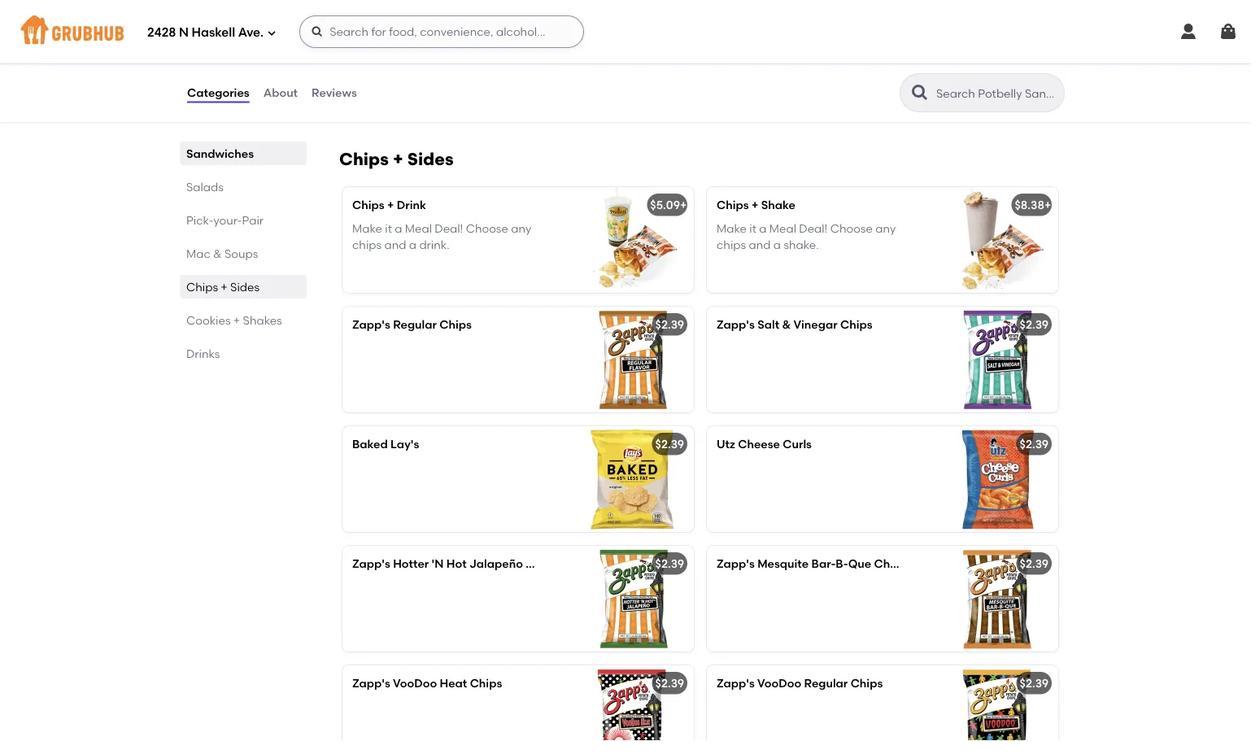 Task type: locate. For each thing, give the bounding box(es) containing it.
1 any from the left
[[511, 221, 531, 235]]

potato
[[757, 43, 794, 57]]

hearty
[[717, 43, 754, 57]]

chips + sides
[[339, 149, 454, 170], [186, 280, 260, 294]]

zapp's salt & vinegar chips image
[[936, 307, 1058, 413]]

utz cheese curls image
[[936, 426, 1058, 532]]

zapp's for zapp's mesquite bar-b-que chips
[[717, 557, 755, 571]]

categories button
[[186, 63, 250, 122]]

pick-
[[186, 213, 213, 227]]

$2.39 for zapp's hotter 'n hot jalapeño chips
[[655, 557, 684, 571]]

make for make it a meal deal! choose any chips and a drink.
[[352, 221, 382, 235]]

0 vertical spatial &
[[213, 247, 222, 260]]

2 voodoo from the left
[[757, 677, 801, 690]]

any inside make it a meal deal! choose any chips and a shake.
[[876, 221, 896, 235]]

a down chips + drink
[[395, 221, 402, 235]]

1 horizontal spatial svg image
[[1219, 22, 1238, 41]]

& inside "tab"
[[213, 247, 222, 260]]

about button
[[263, 63, 299, 122]]

voodoo
[[393, 677, 437, 690], [757, 677, 801, 690]]

chips + shake
[[717, 198, 796, 212]]

1 horizontal spatial svg image
[[1179, 22, 1198, 41]]

peppers,
[[465, 60, 513, 73]]

&
[[213, 247, 222, 260], [782, 318, 791, 332]]

1 horizontal spatial it
[[749, 221, 757, 235]]

chips
[[339, 149, 389, 170], [352, 198, 385, 212], [717, 198, 749, 212], [186, 280, 218, 294], [440, 318, 472, 332], [840, 318, 873, 332], [526, 557, 558, 571], [874, 557, 906, 571], [470, 677, 502, 690], [851, 677, 883, 690]]

make down chips + shake
[[717, 221, 747, 235]]

b-
[[836, 557, 848, 571]]

garden vegetable image
[[572, 9, 694, 115]]

and left drink.
[[384, 238, 406, 251]]

sides
[[407, 149, 454, 170], [230, 280, 260, 294]]

zapp's for zapp's salt & vinegar chips
[[717, 318, 755, 332]]

chips down chips + drink
[[352, 238, 382, 251]]

deal! up shake.
[[799, 221, 828, 235]]

1 horizontal spatial &
[[782, 318, 791, 332]]

1 vertical spatial sides
[[230, 280, 260, 294]]

$5.09 +
[[650, 198, 687, 212]]

0 horizontal spatial chips + sides
[[186, 280, 260, 294]]

0 horizontal spatial deal!
[[435, 221, 463, 235]]

meal
[[405, 221, 432, 235], [770, 221, 796, 235]]

1 horizontal spatial make
[[717, 221, 747, 235]]

zapp's
[[352, 318, 390, 332], [717, 318, 755, 332], [352, 557, 390, 571], [717, 557, 755, 571], [352, 677, 390, 690], [717, 677, 755, 690]]

1 horizontal spatial deal!
[[799, 221, 828, 235]]

it inside make it a meal deal! choose any chips and a shake.
[[749, 221, 757, 235]]

chips for make it a meal deal! choose any chips and a shake.
[[717, 238, 746, 251]]

tomato
[[352, 93, 393, 106]]

chips inside make it a meal deal! choose any chips and a shake.
[[717, 238, 746, 251]]

1 horizontal spatial voodoo
[[757, 677, 801, 690]]

and inside make it a meal deal! choose any chips and a drink.
[[384, 238, 406, 251]]

1 horizontal spatial any
[[876, 221, 896, 235]]

Search for food, convenience, alcohol... search field
[[299, 15, 584, 48]]

shakes
[[243, 313, 282, 327]]

choose inside make it a meal deal! choose any chips and a shake.
[[830, 221, 873, 235]]

chips down chips + shake
[[717, 238, 746, 251]]

beans, carrots, celery, corn, mushrooms, onions, peppers, potatoes and zucchini in a light tomato broth
[[352, 43, 524, 106]]

any for make it a meal deal! choose any chips and a shake.
[[876, 221, 896, 235]]

a right in
[[490, 76, 497, 90]]

+ inside cookies + shakes tab
[[233, 313, 240, 327]]

chips
[[352, 238, 382, 251], [717, 238, 746, 251]]

salads
[[186, 180, 224, 194]]

2428
[[147, 25, 176, 40]]

soup
[[797, 43, 824, 57]]

1 meal from the left
[[405, 221, 432, 235]]

0 horizontal spatial sides
[[230, 280, 260, 294]]

$2.39 for utz cheese curls
[[1020, 437, 1049, 451]]

sandwiches
[[186, 146, 254, 160]]

2 chips from the left
[[717, 238, 746, 251]]

2 deal! from the left
[[799, 221, 828, 235]]

$2.39 for zapp's voodoo heat chips
[[655, 677, 684, 690]]

1 horizontal spatial meal
[[770, 221, 796, 235]]

0 horizontal spatial make
[[352, 221, 382, 235]]

svg image
[[1179, 22, 1198, 41], [311, 25, 324, 38]]

meal down 'shake'
[[770, 221, 796, 235]]

make
[[352, 221, 382, 235], [717, 221, 747, 235]]

1 vertical spatial chips + sides
[[186, 280, 260, 294]]

reviews
[[312, 86, 357, 100]]

choose
[[466, 221, 508, 235], [830, 221, 873, 235]]

1 voodoo from the left
[[393, 677, 437, 690]]

meal inside make it a meal deal! choose any chips and a drink.
[[405, 221, 432, 235]]

chips + sides up chips + drink
[[339, 149, 454, 170]]

and for make it a meal deal! choose any chips and a drink.
[[384, 238, 406, 251]]

chips inside make it a meal deal! choose any chips and a drink.
[[352, 238, 382, 251]]

a inside beans, carrots, celery, corn, mushrooms, onions, peppers, potatoes and zucchini in a light tomato broth
[[490, 76, 497, 90]]

drinks
[[186, 347, 220, 360]]

it for drink
[[385, 221, 392, 235]]

and inside make it a meal deal! choose any chips and a shake.
[[749, 238, 771, 251]]

sides up cookies + shakes tab
[[230, 280, 260, 294]]

zapp's salt & vinegar chips
[[717, 318, 873, 332]]

deal! for drink.
[[435, 221, 463, 235]]

chips + drink
[[352, 198, 426, 212]]

0 horizontal spatial chips
[[352, 238, 382, 251]]

1 horizontal spatial choose
[[830, 221, 873, 235]]

make inside make it a meal deal! choose any chips and a shake.
[[717, 221, 747, 235]]

1 vertical spatial regular
[[804, 677, 848, 690]]

cookies
[[186, 313, 231, 327]]

1 horizontal spatial chips
[[717, 238, 746, 251]]

0 vertical spatial chips + sides
[[339, 149, 454, 170]]

$2.39 for zapp's regular chips
[[655, 318, 684, 332]]

sides up drink
[[407, 149, 454, 170]]

choose inside make it a meal deal! choose any chips and a drink.
[[466, 221, 508, 235]]

& right salt
[[782, 318, 791, 332]]

1 horizontal spatial regular
[[804, 677, 848, 690]]

0 horizontal spatial meal
[[405, 221, 432, 235]]

1 vertical spatial &
[[782, 318, 791, 332]]

make inside make it a meal deal! choose any chips and a drink.
[[352, 221, 382, 235]]

meal inside make it a meal deal! choose any chips and a shake.
[[770, 221, 796, 235]]

deal! for shake.
[[799, 221, 828, 235]]

$2.39
[[655, 318, 684, 332], [1020, 318, 1049, 332], [655, 437, 684, 451], [1020, 437, 1049, 451], [655, 557, 684, 571], [1020, 557, 1049, 571], [655, 677, 684, 690], [1020, 677, 1049, 690]]

mushrooms,
[[352, 60, 420, 73]]

and
[[809, 60, 831, 73], [405, 76, 427, 90], [384, 238, 406, 251], [749, 238, 771, 251]]

and down the soup
[[809, 60, 831, 73]]

2 make from the left
[[717, 221, 747, 235]]

it down chips + drink
[[385, 221, 392, 235]]

garden
[[352, 20, 395, 34]]

0 horizontal spatial it
[[385, 221, 392, 235]]

chips + sides down mac & soups at left
[[186, 280, 260, 294]]

hearty potato soup with bacon, cheddar cheese and green onion
[[717, 43, 900, 73]]

onions,
[[423, 60, 462, 73]]

zapp's voodoo regular chips image
[[936, 666, 1058, 741]]

'n
[[432, 557, 444, 571]]

0 horizontal spatial &
[[213, 247, 222, 260]]

0 horizontal spatial choose
[[466, 221, 508, 235]]

2 meal from the left
[[770, 221, 796, 235]]

deal! inside make it a meal deal! choose any chips and a drink.
[[435, 221, 463, 235]]

cheese
[[767, 60, 806, 73]]

deal!
[[435, 221, 463, 235], [799, 221, 828, 235]]

$2.39 for zapp's voodoo regular chips
[[1020, 677, 1049, 690]]

+
[[393, 149, 403, 170], [387, 198, 394, 212], [680, 198, 687, 212], [752, 198, 759, 212], [1045, 198, 1051, 212], [221, 280, 228, 294], [233, 313, 240, 327]]

make for make it a meal deal! choose any chips and a shake.
[[717, 221, 747, 235]]

carrots,
[[392, 43, 434, 57]]

0 vertical spatial sides
[[407, 149, 454, 170]]

a down chips + shake
[[759, 221, 767, 235]]

and inside beans, carrots, celery, corn, mushrooms, onions, peppers, potatoes and zucchini in a light tomato broth
[[405, 76, 427, 90]]

1 chips from the left
[[352, 238, 382, 251]]

2 it from the left
[[749, 221, 757, 235]]

deal! up drink.
[[435, 221, 463, 235]]

zapp's voodoo regular chips
[[717, 677, 883, 690]]

1 horizontal spatial chips + sides
[[339, 149, 454, 170]]

zapp's for zapp's voodoo heat chips
[[352, 677, 390, 690]]

deal! inside make it a meal deal! choose any chips and a shake.
[[799, 221, 828, 235]]

beans,
[[352, 43, 389, 57]]

and up broth
[[405, 76, 427, 90]]

Search Potbelly Sandwich Works search field
[[935, 85, 1059, 101]]

hot
[[446, 557, 467, 571]]

1 make from the left
[[352, 221, 382, 235]]

cookies + shakes
[[186, 313, 282, 327]]

& right mac
[[213, 247, 222, 260]]

search icon image
[[910, 83, 930, 103]]

bacon,
[[853, 43, 891, 57]]

hearty potato soup with bacon, cheddar cheese and green onion button
[[707, 9, 1058, 115]]

1 it from the left
[[385, 221, 392, 235]]

regular
[[393, 318, 437, 332], [804, 677, 848, 690]]

your-
[[213, 213, 242, 227]]

zapp's for zapp's hotter 'n hot jalapeño chips
[[352, 557, 390, 571]]

0 vertical spatial regular
[[393, 318, 437, 332]]

in
[[477, 76, 487, 90]]

zapp's for zapp's voodoo regular chips
[[717, 677, 755, 690]]

0 horizontal spatial svg image
[[311, 25, 324, 38]]

1 choose from the left
[[466, 221, 508, 235]]

0 horizontal spatial voodoo
[[393, 677, 437, 690]]

make down chips + drink
[[352, 221, 382, 235]]

any
[[511, 221, 531, 235], [876, 221, 896, 235]]

meal up drink.
[[405, 221, 432, 235]]

sides inside tab
[[230, 280, 260, 294]]

svg image
[[1219, 22, 1238, 41], [267, 28, 277, 38]]

it inside make it a meal deal! choose any chips and a drink.
[[385, 221, 392, 235]]

it down chips + shake
[[749, 221, 757, 235]]

choose for shake.
[[830, 221, 873, 235]]

a
[[490, 76, 497, 90], [395, 221, 402, 235], [759, 221, 767, 235], [409, 238, 417, 251], [774, 238, 781, 251]]

1 deal! from the left
[[435, 221, 463, 235]]

2 any from the left
[[876, 221, 896, 235]]

mac & soups
[[186, 247, 258, 260]]

any inside make it a meal deal! choose any chips and a drink.
[[511, 221, 531, 235]]

2 choose from the left
[[830, 221, 873, 235]]

0 horizontal spatial any
[[511, 221, 531, 235]]

zapp's hotter 'n hot jalapeño chips
[[352, 557, 558, 571]]

curls
[[783, 437, 812, 451]]

and down chips + shake
[[749, 238, 771, 251]]

$8.38 +
[[1015, 198, 1051, 212]]



Task type: describe. For each thing, give the bounding box(es) containing it.
lay's
[[391, 437, 419, 451]]

voodoo for heat
[[393, 677, 437, 690]]

zucchini
[[430, 76, 475, 90]]

loaded baked potato image
[[936, 9, 1058, 115]]

1 horizontal spatial sides
[[407, 149, 454, 170]]

hotter
[[393, 557, 429, 571]]

mac & soups tab
[[186, 245, 300, 262]]

with
[[827, 43, 850, 57]]

0 horizontal spatial regular
[[393, 318, 437, 332]]

chips + sides tab
[[186, 278, 300, 295]]

chips inside tab
[[186, 280, 218, 294]]

$2.39 for zapp's mesquite bar-b-que chips
[[1020, 557, 1049, 571]]

mac
[[186, 247, 211, 260]]

ave.
[[238, 25, 264, 40]]

celery,
[[437, 43, 473, 57]]

shake
[[761, 198, 796, 212]]

any for make it a meal deal! choose any chips and a drink.
[[511, 221, 531, 235]]

make it a meal deal! choose any chips and a drink.
[[352, 221, 531, 251]]

main navigation navigation
[[0, 0, 1251, 63]]

sandwiches tab
[[186, 145, 300, 162]]

categories
[[187, 86, 249, 100]]

corn,
[[476, 43, 504, 57]]

and for beans, carrots, celery, corn, mushrooms, onions, peppers, potatoes and zucchini in a light tomato broth
[[405, 76, 427, 90]]

zapp's hotter 'n hot jalapeño chips image
[[572, 546, 694, 652]]

zapp's mesquite bar-b-que chips image
[[936, 546, 1058, 652]]

and inside hearty potato soup with bacon, cheddar cheese and green onion
[[809, 60, 831, 73]]

bar-
[[812, 557, 836, 571]]

n
[[179, 25, 189, 40]]

utz
[[717, 437, 735, 451]]

meal for drink.
[[405, 221, 432, 235]]

pair
[[242, 213, 264, 227]]

0 horizontal spatial svg image
[[267, 28, 277, 38]]

+ inside chips + sides tab
[[221, 280, 228, 294]]

baked lay's image
[[572, 426, 694, 532]]

$2.39 for zapp's salt & vinegar chips
[[1020, 318, 1049, 332]]

cheddar
[[717, 60, 764, 73]]

baked lay's
[[352, 437, 419, 451]]

green
[[834, 60, 866, 73]]

about
[[263, 86, 298, 100]]

chips + shake image
[[936, 187, 1058, 293]]

$5.09
[[650, 198, 680, 212]]

heat
[[440, 677, 467, 690]]

voodoo for regular
[[757, 677, 801, 690]]

a left shake.
[[774, 238, 781, 251]]

zapp's for zapp's regular chips
[[352, 318, 390, 332]]

baked
[[352, 437, 388, 451]]

potatoes
[[352, 76, 402, 90]]

utz cheese curls
[[717, 437, 812, 451]]

it for shake
[[749, 221, 757, 235]]

salt
[[758, 318, 779, 332]]

drink.
[[419, 238, 450, 251]]

2428 n haskell ave.
[[147, 25, 264, 40]]

salads tab
[[186, 178, 300, 195]]

jalapeño
[[469, 557, 523, 571]]

vegetable
[[397, 20, 455, 34]]

haskell
[[192, 25, 235, 40]]

a left drink.
[[409, 238, 417, 251]]

chips + drink image
[[572, 187, 694, 293]]

vinegar
[[794, 318, 838, 332]]

mesquite
[[758, 557, 809, 571]]

light
[[500, 76, 524, 90]]

chips + sides inside chips + sides tab
[[186, 280, 260, 294]]

meal for shake.
[[770, 221, 796, 235]]

choose for drink.
[[466, 221, 508, 235]]

$8.38
[[1015, 198, 1045, 212]]

pick-your-pair tab
[[186, 212, 300, 229]]

zapp's voodoo heat chips
[[352, 677, 502, 690]]

onion
[[869, 60, 900, 73]]

que
[[848, 557, 871, 571]]

soups
[[225, 247, 258, 260]]

drinks tab
[[186, 345, 300, 362]]

drink
[[397, 198, 426, 212]]

shake.
[[784, 238, 819, 251]]

$2.39 for baked lay's
[[655, 437, 684, 451]]

zapp's regular chips
[[352, 318, 472, 332]]

garden vegetable
[[352, 20, 455, 34]]

and for make it a meal deal! choose any chips and a shake.
[[749, 238, 771, 251]]

zapp's regular chips image
[[572, 307, 694, 413]]

pick-your-pair
[[186, 213, 264, 227]]

cookies + shakes tab
[[186, 312, 300, 329]]

zapp's mesquite bar-b-que chips
[[717, 557, 906, 571]]

broth
[[396, 93, 426, 106]]

cheese
[[738, 437, 780, 451]]

make it a meal deal! choose any chips and a shake.
[[717, 221, 896, 251]]

reviews button
[[311, 63, 358, 122]]

zapp's voodoo heat chips image
[[572, 666, 694, 741]]

chips for make it a meal deal! choose any chips and a drink.
[[352, 238, 382, 251]]



Task type: vqa. For each thing, say whether or not it's contained in the screenshot.
right Regular
yes



